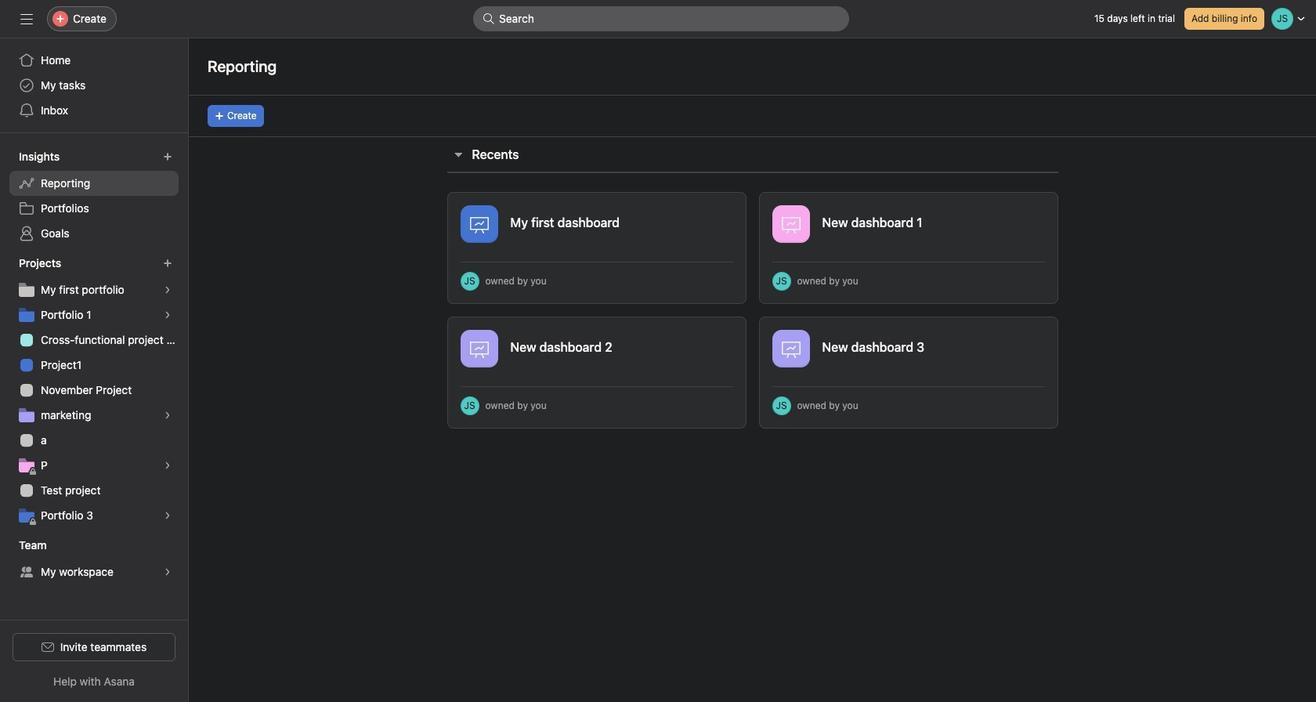 Task type: describe. For each thing, give the bounding box(es) containing it.
see details, portfolio 1 image
[[163, 310, 172, 320]]

prominent image
[[483, 13, 495, 25]]

new project or portfolio image
[[163, 259, 172, 268]]

insights element
[[0, 143, 188, 249]]

see details, portfolio 3 image
[[163, 511, 172, 520]]

new insights image
[[163, 152, 172, 161]]

collapse list for this section: recents image
[[452, 148, 464, 161]]

see details, my workspace image
[[163, 567, 172, 577]]

see details, marketing image
[[163, 411, 172, 420]]

teams element
[[0, 531, 188, 588]]



Task type: vqa. For each thing, say whether or not it's contained in the screenshot.
See details, marketing 'image'
yes



Task type: locate. For each thing, give the bounding box(es) containing it.
report image
[[782, 339, 800, 358]]

global element
[[0, 38, 188, 132]]

list box
[[473, 6, 849, 31]]

see details, p image
[[163, 461, 172, 470]]

report image
[[470, 215, 489, 233], [782, 215, 800, 233], [470, 339, 489, 358]]

hide sidebar image
[[20, 13, 33, 25]]

projects element
[[0, 249, 188, 531]]

see details, my first portfolio image
[[163, 285, 172, 295]]



